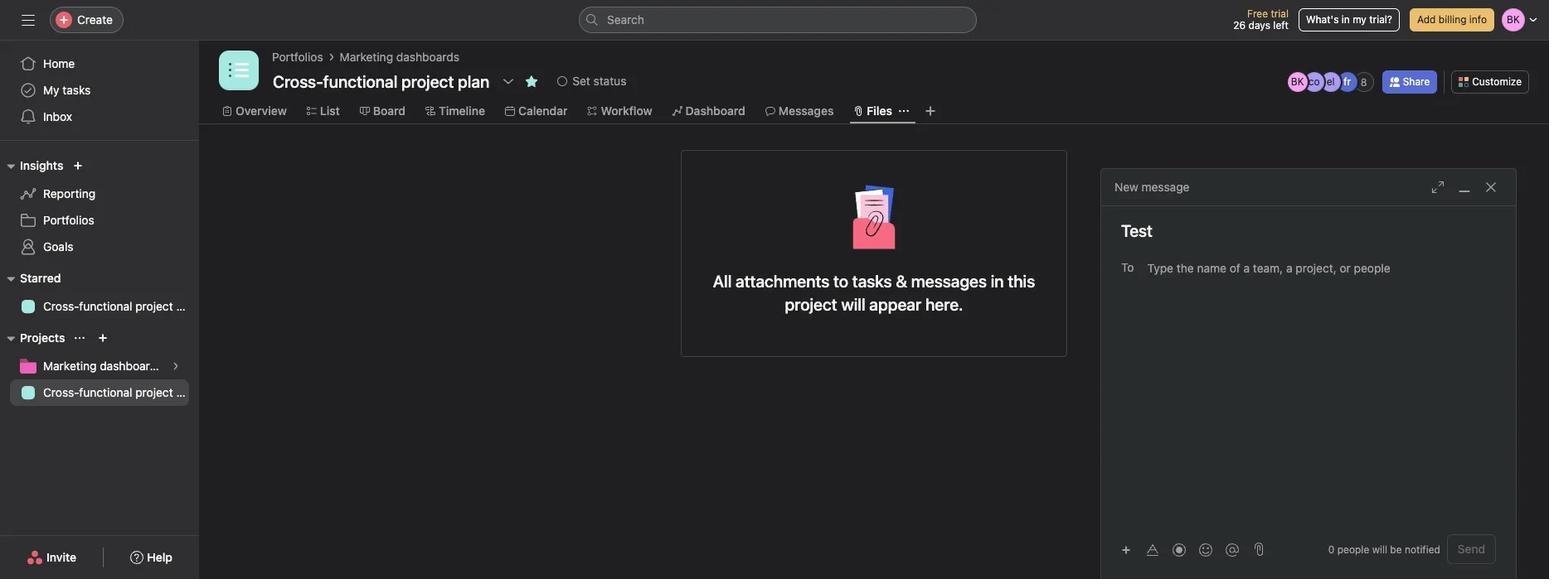 Task type: locate. For each thing, give the bounding box(es) containing it.
functional down new project or portfolio icon
[[79, 386, 132, 400]]

0 vertical spatial in
[[1342, 13, 1351, 26]]

home link
[[10, 51, 189, 77]]

will left be
[[1373, 544, 1388, 556]]

cross- down show options, current sort, top 'image'
[[43, 386, 79, 400]]

1 vertical spatial portfolios
[[43, 213, 94, 227]]

1 functional from the top
[[79, 300, 132, 314]]

insights button
[[0, 156, 63, 176]]

tasks right my
[[62, 83, 91, 97]]

add billing info button
[[1410, 8, 1495, 32]]

share button
[[1383, 71, 1438, 94]]

functional
[[79, 300, 132, 314], [79, 386, 132, 400]]

functional up new project or portfolio icon
[[79, 300, 132, 314]]

1 vertical spatial in
[[991, 272, 1004, 291]]

info
[[1470, 13, 1488, 26]]

this
[[1008, 272, 1036, 291]]

help
[[147, 551, 173, 565]]

messages
[[912, 272, 987, 291]]

0 horizontal spatial portfolios link
[[10, 207, 189, 234]]

add billing info
[[1418, 13, 1488, 26]]

toolbar
[[1115, 538, 1248, 562]]

project inside the starred element
[[135, 300, 173, 314]]

what's
[[1307, 13, 1339, 26]]

dashboards inside projects element
[[100, 359, 163, 373]]

1 vertical spatial cross-
[[43, 386, 79, 400]]

overview link
[[222, 102, 287, 120]]

list link
[[307, 102, 340, 120]]

1 vertical spatial marketing
[[43, 359, 97, 373]]

1 vertical spatial plan
[[176, 386, 199, 400]]

hide sidebar image
[[22, 13, 35, 27]]

cross-functional project plan for cross-functional project plan 'link' inside the starred element
[[43, 300, 199, 314]]

in
[[1342, 13, 1351, 26], [991, 272, 1004, 291]]

0 vertical spatial will
[[842, 295, 866, 314]]

marketing dashboards link
[[340, 48, 460, 66], [10, 353, 189, 380]]

set status button
[[550, 70, 634, 93]]

workflow
[[601, 104, 653, 118]]

2 cross- from the top
[[43, 386, 79, 400]]

0 vertical spatial cross-functional project plan link
[[10, 294, 199, 320]]

0 vertical spatial plan
[[176, 300, 199, 314]]

in left "my"
[[1342, 13, 1351, 26]]

will
[[842, 295, 866, 314], [1373, 544, 1388, 556]]

cross- down starred on the top of the page
[[43, 300, 79, 314]]

dialog containing new message
[[1102, 169, 1517, 580]]

starred element
[[0, 264, 199, 324]]

1 cross- from the top
[[43, 300, 79, 314]]

in inside all attachments to tasks & messages in this project will appear here.
[[991, 272, 1004, 291]]

show options image
[[502, 75, 515, 88]]

fr
[[1344, 75, 1352, 88]]

cross-functional project plan link up new project or portfolio icon
[[10, 294, 199, 320]]

1 plan from the top
[[176, 300, 199, 314]]

will down to in the right of the page
[[842, 295, 866, 314]]

projects element
[[0, 324, 199, 410]]

0 horizontal spatial in
[[991, 272, 1004, 291]]

1 vertical spatial marketing dashboards link
[[10, 353, 189, 380]]

co
[[1309, 75, 1320, 88]]

tasks inside all attachments to tasks & messages in this project will appear here.
[[853, 272, 892, 291]]

marketing up board link
[[340, 50, 393, 64]]

2 functional from the top
[[79, 386, 132, 400]]

0 vertical spatial functional
[[79, 300, 132, 314]]

marketing dashboards up board
[[340, 50, 460, 64]]

marketing inside projects element
[[43, 359, 97, 373]]

cross-functional project plan inside projects element
[[43, 386, 199, 400]]

0 vertical spatial marketing
[[340, 50, 393, 64]]

bk
[[1292, 75, 1305, 88]]

list
[[320, 104, 340, 118]]

1 horizontal spatial marketing dashboards
[[340, 50, 460, 64]]

inbox
[[43, 110, 72, 124]]

1 vertical spatial tasks
[[853, 272, 892, 291]]

cross-functional project plan for cross-functional project plan 'link' in projects element
[[43, 386, 199, 400]]

1 vertical spatial cross-functional project plan
[[43, 386, 199, 400]]

project up see details, marketing dashboards image
[[135, 300, 173, 314]]

portfolios link down the reporting
[[10, 207, 189, 234]]

1 vertical spatial marketing dashboards
[[43, 359, 163, 373]]

help button
[[120, 543, 183, 573]]

add tab image
[[924, 105, 937, 118]]

1 vertical spatial cross-functional project plan link
[[10, 380, 199, 407]]

0 horizontal spatial dashboards
[[100, 359, 163, 373]]

1 cross-functional project plan link from the top
[[10, 294, 199, 320]]

1 horizontal spatial portfolios link
[[272, 48, 323, 66]]

0 horizontal spatial marketing
[[43, 359, 97, 373]]

cross-functional project plan up new project or portfolio icon
[[43, 300, 199, 314]]

marketing dashboards link inside projects element
[[10, 353, 189, 380]]

marketing dashboards
[[340, 50, 460, 64], [43, 359, 163, 373]]

formatting image
[[1147, 544, 1160, 557]]

my tasks
[[43, 83, 91, 97]]

0 vertical spatial cross-functional project plan
[[43, 300, 199, 314]]

marketing down show options, current sort, top 'image'
[[43, 359, 97, 373]]

0 vertical spatial dashboards
[[396, 50, 460, 64]]

1 vertical spatial dashboards
[[100, 359, 163, 373]]

send button
[[1448, 535, 1497, 565]]

None text field
[[269, 66, 494, 96]]

2 plan from the top
[[176, 386, 199, 400]]

0 horizontal spatial marketing dashboards
[[43, 359, 163, 373]]

tab actions image
[[899, 106, 909, 116]]

cross-functional project plan
[[43, 300, 199, 314], [43, 386, 199, 400]]

tasks
[[62, 83, 91, 97], [853, 272, 892, 291]]

cross-functional project plan link inside the starred element
[[10, 294, 199, 320]]

0 vertical spatial tasks
[[62, 83, 91, 97]]

cross-
[[43, 300, 79, 314], [43, 386, 79, 400]]

cross-functional project plan link down new project or portfolio icon
[[10, 380, 199, 407]]

share
[[1404, 75, 1431, 88]]

0 vertical spatial marketing dashboards link
[[340, 48, 460, 66]]

functional inside the starred element
[[79, 300, 132, 314]]

dashboards
[[396, 50, 460, 64], [100, 359, 163, 373]]

1 vertical spatial functional
[[79, 386, 132, 400]]

plan
[[176, 300, 199, 314], [176, 386, 199, 400]]

insights element
[[0, 151, 199, 264]]

0 people will be notified
[[1329, 544, 1441, 556]]

portfolios link up list link
[[272, 48, 323, 66]]

cross- inside the starred element
[[43, 300, 79, 314]]

functional inside projects element
[[79, 386, 132, 400]]

cross-functional project plan down new project or portfolio icon
[[43, 386, 199, 400]]

0 horizontal spatial portfolios
[[43, 213, 94, 227]]

0 vertical spatial portfolios link
[[272, 48, 323, 66]]

inbox link
[[10, 104, 189, 130]]

project
[[785, 295, 838, 314], [135, 300, 173, 314], [135, 386, 173, 400]]

portfolios down the reporting
[[43, 213, 94, 227]]

portfolios up list link
[[272, 50, 323, 64]]

marketing dashboards link up board
[[340, 48, 460, 66]]

show options, current sort, top image
[[75, 334, 85, 343]]

reporting link
[[10, 181, 189, 207]]

notified
[[1405, 544, 1441, 556]]

marketing dashboards link down new project or portfolio icon
[[10, 353, 189, 380]]

marketing
[[340, 50, 393, 64], [43, 359, 97, 373]]

plan down see details, marketing dashboards image
[[176, 386, 199, 400]]

marketing dashboards down new project or portfolio icon
[[43, 359, 163, 373]]

portfolios inside portfolios link
[[43, 213, 94, 227]]

in left the this
[[991, 272, 1004, 291]]

plan inside projects element
[[176, 386, 199, 400]]

tasks left &
[[853, 272, 892, 291]]

1 vertical spatial will
[[1373, 544, 1388, 556]]

appear here.
[[870, 295, 964, 314]]

calendar link
[[505, 102, 568, 120]]

0 horizontal spatial marketing dashboards link
[[10, 353, 189, 380]]

1 horizontal spatial in
[[1342, 13, 1351, 26]]

dialog
[[1102, 169, 1517, 580]]

board link
[[360, 102, 406, 120]]

portfolios link
[[272, 48, 323, 66], [10, 207, 189, 234]]

dashboards up timeline link
[[396, 50, 460, 64]]

create button
[[50, 7, 124, 33]]

starred button
[[0, 269, 61, 289]]

cross-functional project plan link
[[10, 294, 199, 320], [10, 380, 199, 407]]

portfolios
[[272, 50, 323, 64], [43, 213, 94, 227]]

goals
[[43, 240, 73, 254]]

2 cross-functional project plan from the top
[[43, 386, 199, 400]]

add
[[1418, 13, 1437, 26]]

2 cross-functional project plan link from the top
[[10, 380, 199, 407]]

0 vertical spatial portfolios
[[272, 50, 323, 64]]

dashboards down new project or portfolio icon
[[100, 359, 163, 373]]

cross-functional project plan inside the starred element
[[43, 300, 199, 314]]

record a video image
[[1173, 544, 1186, 557]]

timeline link
[[426, 102, 485, 120]]

project down 'attachments'
[[785, 295, 838, 314]]

0 vertical spatial cross-
[[43, 300, 79, 314]]

8
[[1361, 76, 1368, 88]]

1 horizontal spatial dashboards
[[396, 50, 460, 64]]

0 horizontal spatial will
[[842, 295, 866, 314]]

1 horizontal spatial tasks
[[853, 272, 892, 291]]

0 horizontal spatial tasks
[[62, 83, 91, 97]]

plan up see details, marketing dashboards image
[[176, 300, 199, 314]]

1 cross-functional project plan from the top
[[43, 300, 199, 314]]



Task type: vqa. For each thing, say whether or not it's contained in the screenshot.
Portfolios link to the right
yes



Task type: describe. For each thing, give the bounding box(es) containing it.
global element
[[0, 41, 199, 140]]

free trial 26 days left
[[1234, 7, 1289, 32]]

trial?
[[1370, 13, 1393, 26]]

attachments
[[736, 272, 830, 291]]

new project or portfolio image
[[98, 334, 108, 343]]

dashboard
[[686, 104, 746, 118]]

1 horizontal spatial portfolios
[[272, 50, 323, 64]]

search list box
[[579, 7, 977, 33]]

cross-functional project plan link inside projects element
[[10, 380, 199, 407]]

my
[[43, 83, 59, 97]]

reporting
[[43, 187, 96, 201]]

trial
[[1271, 7, 1289, 20]]

customize button
[[1452, 71, 1530, 94]]

billing
[[1439, 13, 1467, 26]]

invite
[[47, 551, 76, 565]]

people
[[1338, 544, 1370, 556]]

see details, marketing dashboards image
[[171, 362, 181, 372]]

what's in my trial?
[[1307, 13, 1393, 26]]

all
[[713, 272, 732, 291]]

board
[[373, 104, 406, 118]]

functional for cross-functional project plan 'link' in projects element
[[79, 386, 132, 400]]

at mention image
[[1226, 544, 1240, 557]]

1 horizontal spatial marketing
[[340, 50, 393, 64]]

timeline
[[439, 104, 485, 118]]

expand popout to full screen image
[[1432, 181, 1445, 194]]

1 horizontal spatial marketing dashboards link
[[340, 48, 460, 66]]

left
[[1274, 19, 1289, 32]]

goals link
[[10, 234, 189, 261]]

Add subject text field
[[1102, 220, 1517, 243]]

messages
[[779, 104, 834, 118]]

insights
[[20, 158, 63, 173]]

all attachments to tasks & messages in this project will appear here.
[[713, 272, 1036, 314]]

el
[[1327, 75, 1335, 88]]

customize
[[1473, 75, 1522, 88]]

messages link
[[766, 102, 834, 120]]

projects button
[[0, 329, 65, 348]]

list image
[[229, 61, 249, 80]]

set
[[573, 74, 591, 88]]

26
[[1234, 19, 1246, 32]]

0 vertical spatial marketing dashboards
[[340, 50, 460, 64]]

Type the name of a team, a project, or people text field
[[1148, 258, 1403, 278]]

my tasks link
[[10, 77, 189, 104]]

project inside all attachments to tasks & messages in this project will appear here.
[[785, 295, 838, 314]]

remove from starred image
[[525, 75, 539, 88]]

files
[[867, 104, 893, 118]]

minimize image
[[1459, 181, 1472, 194]]

home
[[43, 56, 75, 71]]

search
[[607, 12, 645, 27]]

create
[[77, 12, 113, 27]]

emoji image
[[1200, 544, 1213, 557]]

days
[[1249, 19, 1271, 32]]

functional for cross-functional project plan 'link' inside the starred element
[[79, 300, 132, 314]]

toolbar inside dialog
[[1115, 538, 1248, 562]]

1 horizontal spatial will
[[1373, 544, 1388, 556]]

set status
[[573, 74, 627, 88]]

plan inside the starred element
[[176, 300, 199, 314]]

close image
[[1485, 181, 1498, 194]]

insert an object image
[[1122, 546, 1132, 555]]

be
[[1391, 544, 1403, 556]]

&
[[896, 272, 908, 291]]

my
[[1353, 13, 1367, 26]]

1 vertical spatial portfolios link
[[10, 207, 189, 234]]

project down see details, marketing dashboards image
[[135, 386, 173, 400]]

search button
[[579, 7, 977, 33]]

to
[[834, 272, 849, 291]]

files link
[[854, 102, 893, 120]]

overview
[[236, 104, 287, 118]]

new message
[[1115, 180, 1190, 194]]

send
[[1458, 543, 1486, 557]]

workflow link
[[588, 102, 653, 120]]

starred
[[20, 271, 61, 285]]

projects
[[20, 331, 65, 345]]

cross- inside projects element
[[43, 386, 79, 400]]

to
[[1122, 260, 1135, 274]]

marketing dashboards inside projects element
[[43, 359, 163, 373]]

dashboard link
[[673, 102, 746, 120]]

calendar
[[519, 104, 568, 118]]

0
[[1329, 544, 1335, 556]]

invite button
[[16, 543, 87, 573]]

tasks inside 'link'
[[62, 83, 91, 97]]

in inside button
[[1342, 13, 1351, 26]]

status
[[594, 74, 627, 88]]

free
[[1248, 7, 1269, 20]]

will inside all attachments to tasks & messages in this project will appear here.
[[842, 295, 866, 314]]

new image
[[73, 161, 83, 171]]

what's in my trial? button
[[1299, 8, 1400, 32]]



